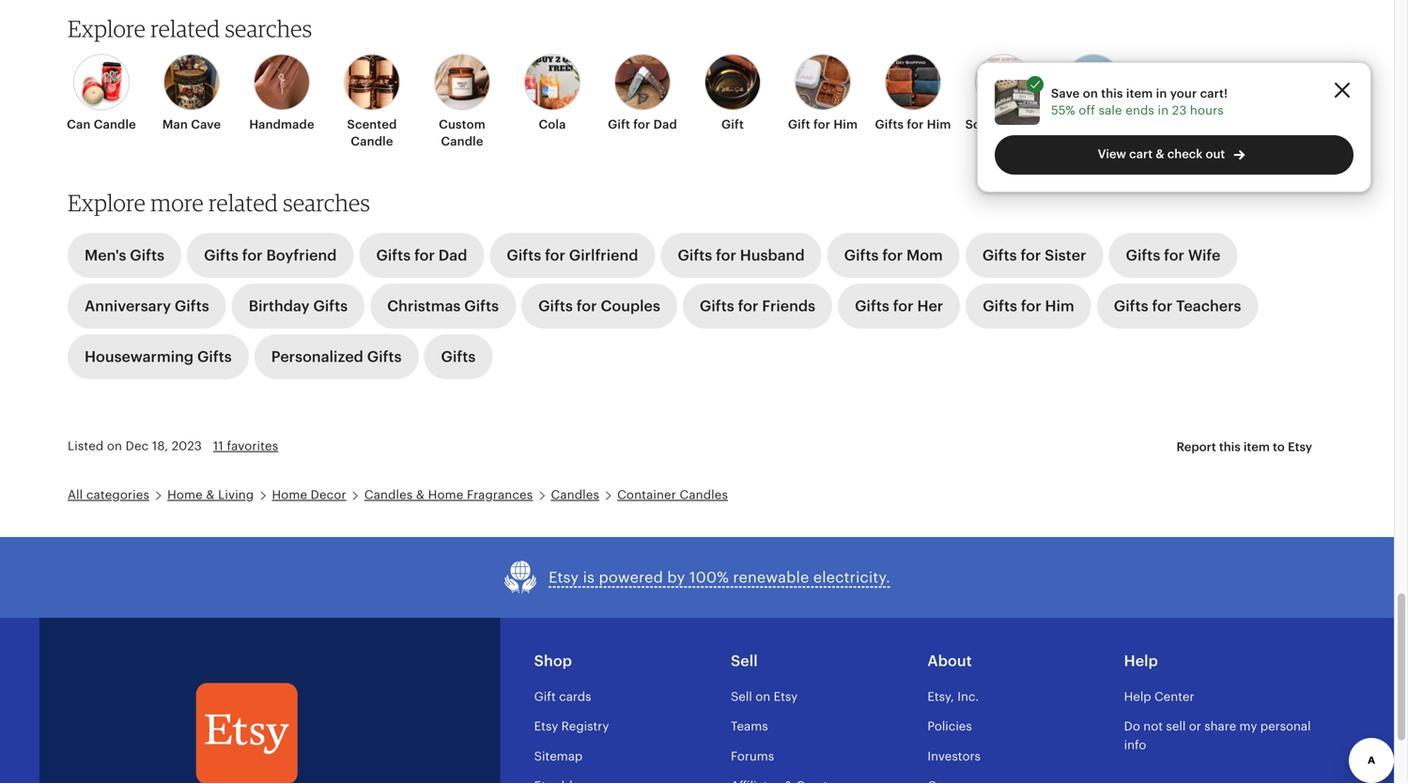 Task type: vqa. For each thing, say whether or not it's contained in the screenshot.
6-
no



Task type: describe. For each thing, give the bounding box(es) containing it.
1 vertical spatial related
[[209, 189, 278, 216]]

cart
[[1130, 147, 1153, 161]]

sitemap link
[[534, 750, 583, 764]]

2 horizontal spatial him
[[1045, 298, 1075, 315]]

for for gifts for teachers link
[[1152, 298, 1173, 315]]

husband
[[740, 247, 805, 264]]

gifts for wife link
[[1109, 233, 1238, 278]]

off
[[1079, 103, 1096, 117]]

him for gift for him link
[[834, 117, 858, 131]]

gifts for mom link
[[827, 233, 960, 278]]

gifts inside explore related searches region
[[875, 117, 904, 131]]

etsy, inc. link
[[928, 690, 979, 704]]

& for candles & home fragrances
[[416, 488, 425, 502]]

decor
[[311, 488, 346, 502]]

1 horizontal spatial gifts for him
[[983, 298, 1075, 315]]

scented candle
[[347, 117, 397, 149]]

candles link
[[551, 488, 599, 502]]

related inside region
[[151, 14, 220, 42]]

not
[[1144, 720, 1163, 734]]

candles for candles link
[[551, 488, 599, 502]]

men's
[[85, 247, 126, 264]]

explore more related searches
[[68, 189, 370, 216]]

home decor link
[[272, 488, 346, 502]]

1 vertical spatial gifts for him link
[[966, 284, 1092, 329]]

to
[[1273, 440, 1285, 454]]

sell for sell on etsy
[[731, 690, 752, 704]]

item inside report this item to etsy button
[[1244, 440, 1270, 454]]

investors
[[928, 750, 981, 764]]

report this item to etsy button
[[1163, 430, 1327, 464]]

container
[[617, 488, 676, 502]]

wife
[[1188, 247, 1221, 264]]

for for the gifts for girlfriend link
[[545, 247, 566, 264]]

my
[[1240, 720, 1258, 734]]

for for gifts for mom "link"
[[883, 247, 903, 264]]

gifts for couples
[[538, 298, 660, 315]]

item inside "save on this item in your cart! 55% off sale ends in 23 hours"
[[1126, 86, 1153, 100]]

gifts down gifts for sister link
[[983, 298, 1018, 315]]

gifts for dad
[[376, 247, 467, 264]]

mom
[[907, 247, 943, 264]]

for for gifts for couples 'link'
[[577, 298, 597, 315]]

shop
[[534, 653, 572, 670]]

gifts for him inside explore related searches region
[[875, 117, 951, 131]]

explore related searches region
[[56, 14, 1338, 184]]

& for home & living
[[206, 488, 215, 502]]

gift for gift for dad
[[608, 117, 630, 131]]

all categories
[[68, 488, 149, 502]]

men's gifts link
[[68, 233, 181, 278]]

renewable
[[733, 569, 809, 586]]

electricity.
[[813, 569, 891, 586]]

ends
[[1126, 103, 1155, 117]]

registry
[[562, 720, 609, 734]]

save
[[1051, 86, 1080, 100]]

explore for explore related searches
[[68, 14, 146, 42]]

1 vertical spatial in
[[1158, 103, 1169, 117]]

for for gifts for husband "link"
[[716, 247, 737, 264]]

on for save
[[1083, 86, 1098, 100]]

container candles link
[[617, 488, 728, 502]]

gifts for friends
[[700, 298, 816, 315]]

cola
[[539, 117, 566, 131]]

gift for dad
[[608, 117, 677, 131]]

info
[[1124, 738, 1147, 752]]

gift for gift for him
[[788, 117, 811, 131]]

for for gifts for boyfriend link
[[242, 247, 263, 264]]

gifts right housewarming
[[197, 348, 232, 365]]

anniversary gifts link
[[68, 284, 226, 329]]

3 home from the left
[[428, 488, 464, 502]]

gifts up gifts for her link
[[844, 247, 879, 264]]

gifts down the gifts for girlfriend link
[[538, 298, 573, 315]]

gifts down gifts for wife at the top right
[[1114, 298, 1149, 315]]

cards
[[559, 690, 591, 704]]

0 vertical spatial in
[[1156, 86, 1167, 100]]

0 horizontal spatial gifts for him link
[[874, 54, 953, 133]]

gifts for girlfriend
[[507, 247, 638, 264]]

custom candle
[[439, 117, 486, 149]]

forums
[[731, 750, 774, 764]]

candle for scented candle
[[351, 134, 393, 149]]

18,
[[152, 439, 168, 453]]

boyfriend
[[266, 247, 337, 264]]

man
[[162, 117, 188, 131]]

this inside button
[[1219, 440, 1241, 454]]

gift for gift
[[722, 117, 744, 131]]

this inside "save on this item in your cart! 55% off sale ends in 23 hours"
[[1101, 86, 1123, 100]]

him for the leftmost "gifts for him" link
[[927, 117, 951, 131]]

dad for gift for dad
[[654, 117, 677, 131]]

view cart & check out
[[1098, 147, 1225, 161]]

etsy,
[[928, 690, 954, 704]]

teachers
[[1176, 298, 1242, 315]]

birthday gifts
[[249, 298, 348, 315]]

gift cards
[[534, 690, 591, 704]]

etsy is powered by 100% renewable electricity.
[[549, 569, 891, 586]]

for for gifts for wife link
[[1164, 247, 1185, 264]]

etsy is powered by 100% renewable electricity. button
[[504, 560, 891, 596]]

personal
[[1261, 720, 1311, 734]]

2023
[[172, 439, 202, 453]]

sale
[[1099, 103, 1123, 117]]

for for gifts for dad link
[[414, 247, 435, 264]]

& inside view cart & check out link
[[1156, 147, 1165, 161]]

candles & home fragrances link
[[364, 488, 533, 502]]

christmas
[[387, 298, 461, 315]]

powered
[[599, 569, 663, 586]]

do not sell or share my personal info
[[1124, 720, 1311, 752]]

your
[[1170, 86, 1197, 100]]

gifts left wife
[[1126, 247, 1161, 264]]

birthday gifts link
[[232, 284, 365, 329]]

dec
[[126, 439, 149, 453]]

handmade link
[[242, 54, 321, 133]]

sell on etsy
[[731, 690, 798, 704]]

for for gifts for sister link
[[1021, 247, 1041, 264]]

sell on etsy link
[[731, 690, 798, 704]]

all categories link
[[68, 488, 149, 502]]

is
[[583, 569, 595, 586]]

for for the bottom "gifts for him" link
[[1021, 298, 1042, 315]]

categories
[[86, 488, 149, 502]]

cola link
[[513, 54, 592, 133]]

about
[[928, 653, 972, 670]]

etsy up sitemap link
[[534, 720, 558, 734]]

gift cards link
[[534, 690, 591, 704]]

anniversary
[[85, 298, 171, 315]]

gifts for her
[[855, 298, 944, 315]]



Task type: locate. For each thing, give the bounding box(es) containing it.
related up man cave link
[[151, 14, 220, 42]]

view cart & check out link
[[995, 135, 1354, 175]]

0 vertical spatial gifts for him
[[875, 117, 951, 131]]

birthday
[[249, 298, 310, 315]]

2 horizontal spatial candles
[[680, 488, 728, 502]]

explore up men's on the top of the page
[[68, 189, 146, 216]]

etsy inside "button"
[[549, 569, 579, 586]]

policies
[[928, 720, 972, 734]]

3 candles from the left
[[680, 488, 728, 502]]

soda candle
[[966, 117, 1041, 131]]

save on this item in your cart! 55% off sale ends in 23 hours
[[1051, 86, 1228, 117]]

1 home from the left
[[167, 488, 203, 502]]

2 horizontal spatial &
[[1156, 147, 1165, 161]]

gift for him
[[788, 117, 858, 131]]

men's gifts
[[85, 247, 165, 264]]

candles right "decor"
[[364, 488, 413, 502]]

soda for soda candle
[[966, 117, 996, 131]]

0 horizontal spatial on
[[107, 439, 122, 453]]

11
[[213, 439, 224, 453]]

etsy
[[1288, 440, 1313, 454], [549, 569, 579, 586], [774, 690, 798, 704], [534, 720, 558, 734]]

0 horizontal spatial gifts for him
[[875, 117, 951, 131]]

home for home decor
[[272, 488, 307, 502]]

0 vertical spatial item
[[1126, 86, 1153, 100]]

item up ends at the top of the page
[[1126, 86, 1153, 100]]

1 vertical spatial dad
[[439, 247, 467, 264]]

1 sell from the top
[[731, 653, 758, 670]]

gifts for girlfriend link
[[490, 233, 655, 278]]

man cave link
[[152, 54, 231, 133]]

11 favorites link
[[213, 439, 278, 453]]

personalized gifts
[[271, 348, 402, 365]]

gifts for husband link
[[661, 233, 822, 278]]

candles
[[364, 488, 413, 502], [551, 488, 599, 502], [680, 488, 728, 502]]

man cave
[[162, 117, 221, 131]]

housewarming gifts
[[85, 348, 232, 365]]

2 help from the top
[[1124, 690, 1152, 704]]

1 horizontal spatial gifts for him link
[[966, 284, 1092, 329]]

help up help center
[[1124, 653, 1158, 670]]

candles & home fragrances
[[364, 488, 533, 502]]

searches up 'handmade' link
[[225, 14, 312, 42]]

0 horizontal spatial him
[[834, 117, 858, 131]]

item
[[1126, 86, 1153, 100], [1244, 440, 1270, 454]]

1 soda from the left
[[966, 117, 996, 131]]

cart!
[[1200, 86, 1228, 100]]

sell up sell on etsy "link"
[[731, 653, 758, 670]]

gifts for friends link
[[683, 284, 833, 329]]

related up gifts for boyfriend on the top left
[[209, 189, 278, 216]]

etsy right to
[[1288, 440, 1313, 454]]

friends
[[762, 298, 816, 315]]

do not sell or share my personal info link
[[1124, 720, 1311, 752]]

gifts for teachers link
[[1097, 284, 1259, 329]]

gifts for sister
[[983, 247, 1087, 264]]

on for listed
[[107, 439, 122, 453]]

1 vertical spatial on
[[107, 439, 122, 453]]

in
[[1156, 86, 1167, 100], [1158, 103, 1169, 117]]

sister
[[1045, 247, 1087, 264]]

gifts for her link
[[838, 284, 960, 329]]

0 vertical spatial explore
[[68, 14, 146, 42]]

explore up the can candle link on the top
[[68, 14, 146, 42]]

& left living at the bottom
[[206, 488, 215, 502]]

gifts left girlfriend
[[507, 247, 541, 264]]

searches inside region
[[225, 14, 312, 42]]

by
[[667, 569, 685, 586]]

11 favorites
[[213, 439, 278, 453]]

handmade
[[249, 117, 314, 131]]

christmas gifts link
[[370, 284, 516, 329]]

gifts for boyfriend
[[204, 247, 337, 264]]

0 horizontal spatial home
[[167, 488, 203, 502]]

0 horizontal spatial dad
[[439, 247, 467, 264]]

candle inside custom candle
[[441, 134, 483, 149]]

gifts up personalized gifts
[[313, 298, 348, 315]]

gifts for him left soda candle at right
[[875, 117, 951, 131]]

gifts down the christmas
[[367, 348, 402, 365]]

gifts up the christmas
[[376, 247, 411, 264]]

do
[[1124, 720, 1141, 734]]

gifts right gift for him
[[875, 117, 904, 131]]

1 help from the top
[[1124, 653, 1158, 670]]

pop
[[1099, 117, 1122, 131]]

2 vertical spatial on
[[756, 690, 771, 704]]

etsy, inc.
[[928, 690, 979, 704]]

teams link
[[731, 720, 768, 734]]

etsy registry link
[[534, 720, 609, 734]]

sell for sell
[[731, 653, 758, 670]]

0 vertical spatial dad
[[654, 117, 677, 131]]

0 horizontal spatial soda
[[966, 117, 996, 131]]

dad up christmas gifts
[[439, 247, 467, 264]]

candle for custom candle
[[441, 134, 483, 149]]

gift left cards
[[534, 690, 556, 704]]

55%
[[1051, 103, 1076, 117]]

1 horizontal spatial this
[[1219, 440, 1241, 454]]

0 vertical spatial related
[[151, 14, 220, 42]]

this
[[1101, 86, 1123, 100], [1219, 440, 1241, 454]]

sell
[[1166, 720, 1186, 734]]

0 vertical spatial help
[[1124, 653, 1158, 670]]

2 horizontal spatial home
[[428, 488, 464, 502]]

1 vertical spatial explore
[[68, 189, 146, 216]]

in left 23 on the right of the page
[[1158, 103, 1169, 117]]

1 horizontal spatial him
[[927, 117, 951, 131]]

gift right gift for dad at the left of the page
[[722, 117, 744, 131]]

housewarming gifts link
[[68, 334, 249, 379]]

1 vertical spatial searches
[[283, 189, 370, 216]]

custom candle link
[[423, 54, 502, 150]]

etsy left is
[[549, 569, 579, 586]]

home left "decor"
[[272, 488, 307, 502]]

share
[[1205, 720, 1237, 734]]

in left "your"
[[1156, 86, 1167, 100]]

2 horizontal spatial on
[[1083, 86, 1098, 100]]

candle inside the can candle link
[[94, 117, 136, 131]]

home for home & living
[[167, 488, 203, 502]]

home decor
[[272, 488, 346, 502]]

1 horizontal spatial on
[[756, 690, 771, 704]]

explore inside region
[[68, 14, 146, 42]]

soda candle link
[[964, 54, 1043, 133]]

item left to
[[1244, 440, 1270, 454]]

1 horizontal spatial &
[[416, 488, 425, 502]]

1 vertical spatial this
[[1219, 440, 1241, 454]]

candle
[[94, 117, 136, 131], [999, 117, 1041, 131], [351, 134, 393, 149], [441, 134, 483, 149]]

teams
[[731, 720, 768, 734]]

listed
[[68, 439, 104, 453]]

center
[[1155, 690, 1195, 704]]

dad left gift link
[[654, 117, 677, 131]]

gifts up gifts link
[[464, 298, 499, 315]]

soda
[[966, 117, 996, 131], [1065, 117, 1096, 131]]

report this item to etsy
[[1177, 440, 1313, 454]]

candle down custom
[[441, 134, 483, 149]]

all
[[68, 488, 83, 502]]

help for help
[[1124, 653, 1158, 670]]

home & living
[[167, 488, 254, 502]]

1 horizontal spatial item
[[1244, 440, 1270, 454]]

1 horizontal spatial dad
[[654, 117, 677, 131]]

gift for dad link
[[603, 54, 682, 133]]

0 vertical spatial searches
[[225, 14, 312, 42]]

gifts for him link
[[874, 54, 953, 133], [966, 284, 1092, 329]]

this right report
[[1219, 440, 1241, 454]]

100%
[[690, 569, 729, 586]]

soda left pop
[[1065, 117, 1096, 131]]

christmas gifts
[[387, 298, 499, 315]]

check
[[1168, 147, 1203, 161]]

gifts for teachers
[[1114, 298, 1242, 315]]

2 sell from the top
[[731, 690, 752, 704]]

sell up the teams
[[731, 690, 752, 704]]

searches
[[225, 14, 312, 42], [283, 189, 370, 216]]

soda for soda pop
[[1065, 117, 1096, 131]]

help for help center
[[1124, 690, 1152, 704]]

listed on dec 18, 2023
[[68, 439, 202, 453]]

candle left 55%
[[999, 117, 1041, 131]]

candle down 'scented'
[[351, 134, 393, 149]]

inc.
[[958, 690, 979, 704]]

scented
[[347, 117, 397, 131]]

on left the dec
[[107, 439, 122, 453]]

0 vertical spatial gifts for him link
[[874, 54, 953, 133]]

dad inside explore related searches region
[[654, 117, 677, 131]]

explore
[[68, 14, 146, 42], [68, 189, 146, 216]]

gifts left husband
[[678, 247, 712, 264]]

candle for can candle
[[94, 117, 136, 131]]

0 horizontal spatial item
[[1126, 86, 1153, 100]]

candle right can
[[94, 117, 136, 131]]

gifts for dad link
[[359, 233, 484, 278]]

gift right gift link
[[788, 117, 811, 131]]

gifts left sister
[[983, 247, 1017, 264]]

searches up boyfriend
[[283, 189, 370, 216]]

gifts down the explore more related searches
[[204, 247, 239, 264]]

etsy inside button
[[1288, 440, 1313, 454]]

gifts up housewarming gifts at the top
[[175, 298, 209, 315]]

on up the teams
[[756, 690, 771, 704]]

2 explore from the top
[[68, 189, 146, 216]]

gift
[[608, 117, 630, 131], [722, 117, 744, 131], [788, 117, 811, 131], [534, 690, 556, 704]]

gifts for him down gifts for sister link
[[983, 298, 1075, 315]]

gifts for him link down gifts for sister link
[[966, 284, 1092, 329]]

1 candles from the left
[[364, 488, 413, 502]]

gifts down gifts for husband "link"
[[700, 298, 735, 315]]

help up do
[[1124, 690, 1152, 704]]

gifts for him link left the soda candle link
[[874, 54, 953, 133]]

on up off
[[1083, 86, 1098, 100]]

gifts down christmas gifts link
[[441, 348, 476, 365]]

for for gifts for friends 'link'
[[738, 298, 759, 315]]

gifts for couples link
[[522, 284, 677, 329]]

for for gifts for her link
[[893, 298, 914, 315]]

0 vertical spatial this
[[1101, 86, 1123, 100]]

candles right container
[[680, 488, 728, 502]]

1 explore from the top
[[68, 14, 146, 42]]

candles left container
[[551, 488, 599, 502]]

gifts for mom
[[844, 247, 943, 264]]

candle for soda candle
[[999, 117, 1041, 131]]

candle inside scented candle
[[351, 134, 393, 149]]

1 vertical spatial help
[[1124, 690, 1152, 704]]

explore for explore more related searches
[[68, 189, 146, 216]]

home down 2023
[[167, 488, 203, 502]]

or
[[1189, 720, 1202, 734]]

gift for him link
[[784, 54, 863, 133]]

0 horizontal spatial this
[[1101, 86, 1123, 100]]

gifts for wife
[[1126, 247, 1221, 264]]

0 vertical spatial on
[[1083, 86, 1098, 100]]

etsy up the forums "link"
[[774, 690, 798, 704]]

soda left 55%
[[966, 117, 996, 131]]

2 candles from the left
[[551, 488, 599, 502]]

1 horizontal spatial soda
[[1065, 117, 1096, 131]]

1 vertical spatial sell
[[731, 690, 752, 704]]

0 vertical spatial sell
[[731, 653, 758, 670]]

2 home from the left
[[272, 488, 307, 502]]

2 soda from the left
[[1065, 117, 1096, 131]]

cave
[[191, 117, 221, 131]]

gifts right men's on the top of the page
[[130, 247, 165, 264]]

report
[[1177, 440, 1216, 454]]

help center link
[[1124, 690, 1195, 704]]

& right cart
[[1156, 147, 1165, 161]]

1 horizontal spatial candles
[[551, 488, 599, 502]]

on for sell
[[756, 690, 771, 704]]

1 horizontal spatial home
[[272, 488, 307, 502]]

gift right cola
[[608, 117, 630, 131]]

on inside "save on this item in your cart! 55% off sale ends in 23 hours"
[[1083, 86, 1098, 100]]

candle inside the soda candle link
[[999, 117, 1041, 131]]

gifts down gifts for mom "link"
[[855, 298, 890, 315]]

& left fragrances
[[416, 488, 425, 502]]

scented candle link
[[333, 54, 412, 150]]

sitemap
[[534, 750, 583, 764]]

0 horizontal spatial candles
[[364, 488, 413, 502]]

dad for gifts for dad
[[439, 247, 467, 264]]

home left fragrances
[[428, 488, 464, 502]]

0 horizontal spatial &
[[206, 488, 215, 502]]

1 vertical spatial item
[[1244, 440, 1270, 454]]

this up sale
[[1101, 86, 1123, 100]]

gift for gift cards
[[534, 690, 556, 704]]

view
[[1098, 147, 1127, 161]]

1 vertical spatial gifts for him
[[983, 298, 1075, 315]]

candles for candles & home fragrances
[[364, 488, 413, 502]]



